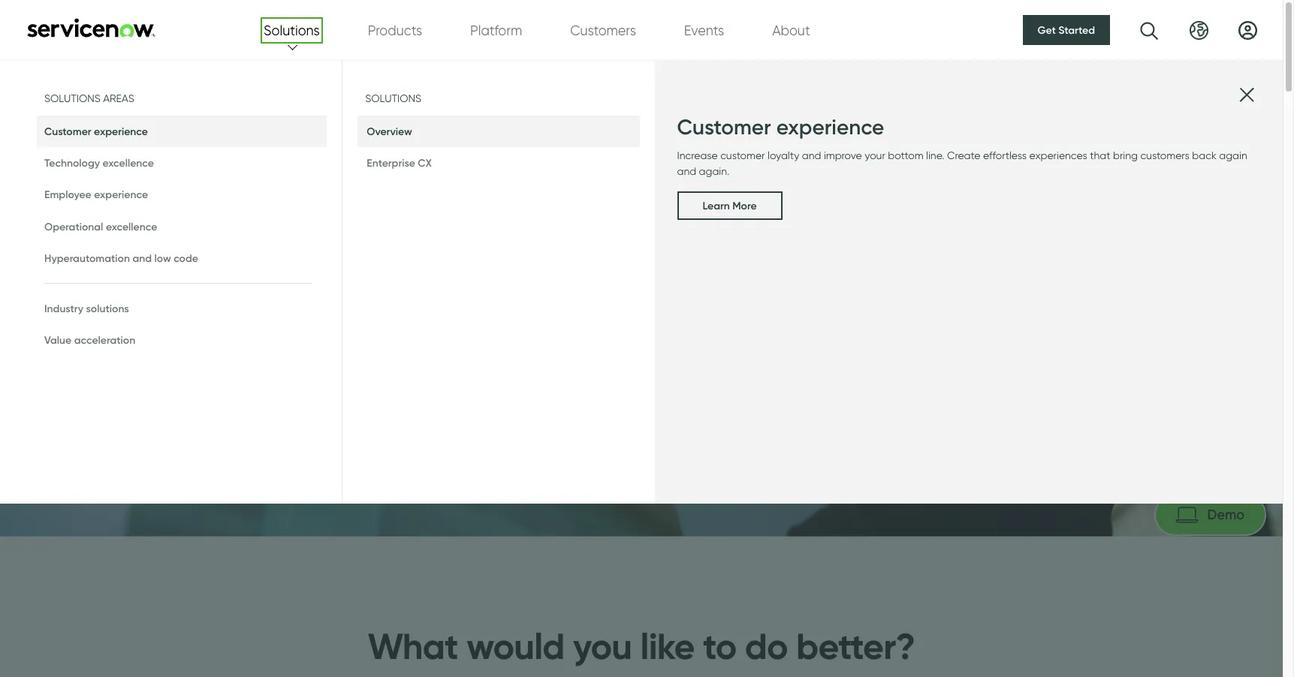 Task type: describe. For each thing, give the bounding box(es) containing it.
employee experience
[[44, 188, 148, 202]]

back
[[1193, 150, 1217, 162]]

0 horizontal spatial customer
[[44, 125, 91, 138]]

that
[[1091, 150, 1111, 162]]

technology excellence link
[[37, 147, 327, 179]]

value
[[44, 334, 72, 347]]

acceleration
[[74, 334, 135, 347]]

value acceleration link
[[37, 325, 327, 356]]

customer
[[721, 150, 765, 162]]

customers
[[1141, 150, 1190, 162]]

bring
[[1114, 150, 1139, 162]]

more
[[733, 199, 757, 213]]

1 horizontal spatial customer experience
[[678, 114, 885, 140]]

platform button
[[471, 20, 522, 40]]

customers
[[571, 22, 636, 38]]

get
[[1038, 23, 1057, 37]]

create
[[948, 150, 981, 162]]

platform
[[471, 22, 522, 38]]

operational excellence link
[[37, 211, 327, 243]]

again.
[[699, 166, 730, 178]]

events button
[[685, 20, 725, 40]]

bottom
[[889, 150, 924, 162]]

products button
[[368, 20, 422, 40]]

technology excellence
[[44, 156, 154, 170]]

get started link
[[1023, 15, 1111, 45]]

learn more
[[703, 199, 757, 213]]

1 horizontal spatial customer
[[678, 114, 772, 140]]

started
[[1059, 23, 1096, 37]]

operational excellence
[[44, 220, 157, 233]]

code
[[174, 252, 198, 265]]

events
[[685, 22, 725, 38]]

about
[[773, 22, 811, 38]]

customer experience inside customer experience link
[[44, 125, 148, 138]]

get started
[[1038, 23, 1096, 37]]

loyalty
[[768, 150, 800, 162]]

experiences
[[1030, 150, 1088, 162]]

learn more link
[[678, 192, 783, 220]]

solutions for solutions popup button
[[264, 22, 320, 38]]

experience up improve
[[777, 114, 885, 140]]

hyperautomation and low code
[[44, 252, 198, 265]]

2 horizontal spatial solutions
[[365, 92, 422, 104]]



Task type: vqa. For each thing, say whether or not it's contained in the screenshot.
'youtube' image
no



Task type: locate. For each thing, give the bounding box(es) containing it.
overview link
[[358, 116, 640, 147]]

customer experience up loyalty
[[678, 114, 885, 140]]

employee
[[44, 188, 92, 202]]

line.
[[927, 150, 945, 162]]

0 horizontal spatial and
[[133, 252, 152, 265]]

customer experience link
[[37, 116, 327, 147]]

increase
[[678, 150, 718, 162]]

industry solutions
[[44, 302, 129, 316]]

customer experience
[[678, 114, 885, 140], [44, 125, 148, 138]]

0 horizontal spatial customer experience
[[44, 125, 148, 138]]

overview
[[367, 125, 412, 138]]

customer up technology
[[44, 125, 91, 138]]

experience for the employee experience link
[[94, 188, 148, 202]]

again
[[1220, 150, 1248, 162]]

technology
[[44, 156, 100, 170]]

excellence up hyperautomation and low code
[[106, 220, 157, 233]]

2 horizontal spatial and
[[802, 150, 822, 162]]

customers button
[[571, 20, 636, 40]]

low
[[154, 252, 171, 265]]

0 horizontal spatial solutions
[[44, 92, 100, 104]]

learn
[[703, 199, 730, 213]]

customer up customer
[[678, 114, 772, 140]]

excellence for technology excellence
[[103, 156, 154, 170]]

solutions
[[264, 22, 320, 38], [44, 92, 100, 104], [365, 92, 422, 104]]

servicenow image
[[26, 18, 157, 37]]

solutions button
[[264, 20, 320, 40]]

products
[[368, 22, 422, 38]]

value acceleration
[[44, 334, 135, 347]]

effortless
[[984, 150, 1027, 162]]

excellence
[[103, 156, 154, 170], [106, 220, 157, 233]]

increase customer loyalty and improve your bottom line. create effortless experiences that bring customers back again and again.
[[678, 150, 1248, 178]]

areas
[[103, 92, 134, 104]]

and left low
[[133, 252, 152, 265]]

experience down areas
[[94, 125, 148, 138]]

experience for customer experience link
[[94, 125, 148, 138]]

2 vertical spatial and
[[133, 252, 152, 265]]

your
[[865, 150, 886, 162]]

solutions areas
[[44, 92, 134, 104]]

industry
[[44, 302, 83, 316]]

hyperautomation
[[44, 252, 130, 265]]

0 vertical spatial excellence
[[103, 156, 154, 170]]

customer
[[678, 114, 772, 140], [44, 125, 91, 138]]

and
[[802, 150, 822, 162], [678, 166, 697, 178], [133, 252, 152, 265]]

1 vertical spatial and
[[678, 166, 697, 178]]

experience up operational excellence
[[94, 188, 148, 202]]

1 horizontal spatial and
[[678, 166, 697, 178]]

excellence up employee experience
[[103, 156, 154, 170]]

hyperautomation and low code link
[[37, 243, 327, 274]]

customer experience up technology excellence
[[44, 125, 148, 138]]

employee experience link
[[37, 179, 327, 211]]

and right loyalty
[[802, 150, 822, 162]]

excellence for operational excellence
[[106, 220, 157, 233]]

cx
[[418, 156, 432, 170]]

operational
[[44, 220, 103, 233]]

about button
[[773, 20, 811, 40]]

enterprise cx link
[[358, 147, 640, 179]]

enterprise cx
[[367, 156, 432, 170]]

enterprise
[[367, 156, 416, 170]]

1 vertical spatial excellence
[[106, 220, 157, 233]]

improve
[[824, 150, 863, 162]]

solutions
[[86, 302, 129, 316]]

0 vertical spatial and
[[802, 150, 822, 162]]

1 horizontal spatial solutions
[[264, 22, 320, 38]]

solutions for solutions areas
[[44, 92, 100, 104]]

and down increase
[[678, 166, 697, 178]]

experience
[[777, 114, 885, 140], [94, 125, 148, 138], [94, 188, 148, 202]]

industry solutions link
[[37, 293, 327, 325]]



